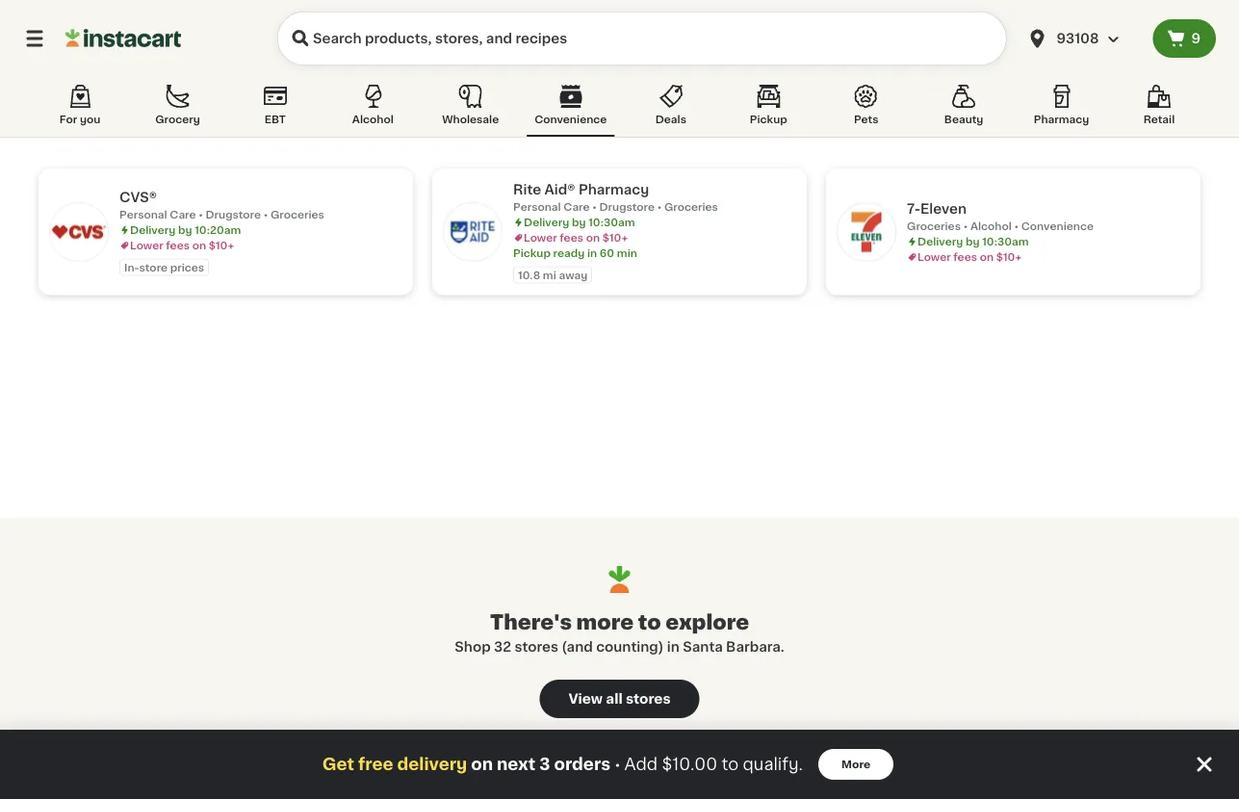 Task type: describe. For each thing, give the bounding box(es) containing it.
93108 button
[[1015, 12, 1153, 65]]

delivery for personal
[[130, 225, 176, 236]]

• inside get free delivery on next 3 orders • add $10.00 to qualify.
[[615, 757, 621, 772]]

on for rite aid® pharmacy
[[586, 233, 600, 243]]

mi
[[543, 270, 557, 280]]

convenience inside 7-eleven groceries • alcohol • convenience
[[1022, 221, 1094, 231]]

view all stores
[[569, 693, 671, 706]]

alcohol button
[[332, 81, 414, 137]]

ready
[[553, 248, 585, 259]]

groceries inside the rite aid® pharmacy personal care • drugstore • groceries
[[665, 202, 718, 212]]

93108 button
[[1026, 12, 1142, 65]]

convenience inside button
[[535, 114, 607, 125]]

retail button
[[1118, 81, 1201, 137]]

to inside treatment tracker modal dialog
[[722, 757, 739, 773]]

2 horizontal spatial lower fees on $10+
[[918, 252, 1022, 262]]

explore
[[666, 612, 750, 632]]

2 horizontal spatial lower
[[918, 252, 951, 262]]

drugstore inside cvs® personal care • drugstore • groceries
[[206, 209, 261, 220]]

Search field
[[277, 12, 1007, 65]]

treatment tracker modal dialog
[[0, 730, 1240, 799]]

2 horizontal spatial fees
[[954, 252, 978, 262]]

counting)
[[596, 641, 664, 654]]

view all stores button
[[540, 680, 700, 719]]

7-
[[907, 202, 921, 216]]

2 horizontal spatial delivery
[[918, 236, 963, 247]]

pets
[[854, 114, 879, 125]]

wholesale button
[[429, 81, 512, 137]]

delivery by 10:30am for rite aid® pharmacy
[[524, 217, 635, 228]]

2 horizontal spatial by
[[966, 236, 980, 247]]

aid®
[[545, 183, 575, 196]]

fees for pharmacy
[[560, 233, 584, 243]]

more
[[577, 612, 634, 632]]

groceries inside cvs® personal care • drugstore • groceries
[[271, 209, 324, 220]]

get free delivery on next 3 orders • add $10.00 to qualify.
[[322, 757, 803, 773]]

pets button
[[825, 81, 908, 137]]

(and
[[562, 641, 593, 654]]

view
[[569, 693, 603, 706]]

add
[[625, 757, 658, 773]]

fees for care
[[166, 240, 190, 251]]

10:20am
[[195, 225, 241, 236]]

lower fees on $10+ for pharmacy
[[524, 233, 628, 243]]

you
[[80, 114, 100, 125]]

more
[[842, 759, 871, 770]]

deals button
[[630, 81, 713, 137]]

there's
[[490, 612, 572, 632]]

rite
[[513, 183, 541, 196]]

groceries inside 7-eleven groceries • alcohol • convenience
[[907, 221, 961, 231]]

lower for aid®
[[524, 233, 557, 243]]

ebt button
[[234, 81, 317, 137]]

pharmacy inside button
[[1034, 114, 1090, 125]]

10.8 mi away
[[518, 270, 588, 280]]

60
[[600, 248, 615, 259]]

$10+ for pharmacy
[[603, 233, 628, 243]]



Task type: vqa. For each thing, say whether or not it's contained in the screenshot.
the Pharmacy in Rite Aid® Pharmacy Personal Care • Drugstore • Groceries
yes



Task type: locate. For each thing, give the bounding box(es) containing it.
fees up ready
[[560, 233, 584, 243]]

personal inside the rite aid® pharmacy personal care • drugstore • groceries
[[513, 202, 561, 212]]

delivery by 10:30am down 7-eleven groceries • alcohol • convenience
[[918, 236, 1029, 247]]

to right $10.00
[[722, 757, 739, 773]]

delivery for aid®
[[524, 217, 569, 228]]

0 vertical spatial delivery by 10:30am
[[524, 217, 635, 228]]

2 horizontal spatial $10+
[[997, 252, 1022, 262]]

1 horizontal spatial to
[[722, 757, 739, 773]]

fees down eleven
[[954, 252, 978, 262]]

pharmacy
[[1034, 114, 1090, 125], [579, 183, 649, 196]]

stores right all
[[626, 693, 671, 706]]

delivery by 10:20am
[[130, 225, 241, 236]]

9 button
[[1153, 19, 1217, 58]]

fees down the delivery by 10:20am
[[166, 240, 190, 251]]

1 horizontal spatial in
[[667, 641, 680, 654]]

by down 7-eleven groceries • alcohol • convenience
[[966, 236, 980, 247]]

personal down cvs® on the top left
[[119, 209, 167, 220]]

$10.00
[[662, 757, 718, 773]]

0 horizontal spatial convenience
[[535, 114, 607, 125]]

lower fees on $10+
[[524, 233, 628, 243], [130, 240, 234, 251], [918, 252, 1022, 262]]

0 vertical spatial alcohol
[[352, 114, 394, 125]]

$10+
[[603, 233, 628, 243], [209, 240, 234, 251], [997, 252, 1022, 262]]

groceries
[[665, 202, 718, 212], [271, 209, 324, 220], [907, 221, 961, 231]]

$10+ down 7-eleven groceries • alcohol • convenience
[[997, 252, 1022, 262]]

all
[[606, 693, 623, 706]]

drugstore inside the rite aid® pharmacy personal care • drugstore • groceries
[[599, 202, 655, 212]]

stores down there's
[[515, 641, 559, 654]]

rite aid® pharmacy image
[[444, 203, 502, 261]]

pickup
[[750, 114, 788, 125], [513, 248, 551, 259]]

in-
[[124, 262, 139, 273]]

1 horizontal spatial delivery by 10:30am
[[918, 236, 1029, 247]]

1 horizontal spatial alcohol
[[971, 221, 1012, 231]]

0 horizontal spatial alcohol
[[352, 114, 394, 125]]

retail
[[1144, 114, 1175, 125]]

cvs®
[[119, 191, 157, 204]]

0 horizontal spatial stores
[[515, 641, 559, 654]]

care inside the rite aid® pharmacy personal care • drugstore • groceries
[[564, 202, 590, 212]]

1 horizontal spatial drugstore
[[599, 202, 655, 212]]

1 horizontal spatial delivery
[[524, 217, 569, 228]]

on left "next"
[[471, 757, 493, 773]]

0 horizontal spatial $10+
[[209, 240, 234, 251]]

cvs® personal care • drugstore • groceries
[[119, 191, 324, 220]]

1 horizontal spatial stores
[[626, 693, 671, 706]]

1 vertical spatial pickup
[[513, 248, 551, 259]]

free
[[358, 757, 394, 773]]

2 horizontal spatial groceries
[[907, 221, 961, 231]]

in inside there's more to explore shop 32 stores (and counting) in santa barbara.
[[667, 641, 680, 654]]

0 horizontal spatial by
[[178, 225, 192, 236]]

to
[[638, 612, 661, 632], [722, 757, 739, 773]]

delivery down cvs® on the top left
[[130, 225, 176, 236]]

0 vertical spatial pharmacy
[[1034, 114, 1090, 125]]

barbara.
[[726, 641, 785, 654]]

care up the delivery by 10:20am
[[170, 209, 196, 220]]

1 vertical spatial stores
[[626, 693, 671, 706]]

santa
[[683, 641, 723, 654]]

to up counting)
[[638, 612, 661, 632]]

$10+ for care
[[209, 240, 234, 251]]

lower fees on $10+ for care
[[130, 240, 234, 251]]

convenience
[[535, 114, 607, 125], [1022, 221, 1094, 231]]

alcohol
[[352, 114, 394, 125], [971, 221, 1012, 231]]

lower
[[524, 233, 557, 243], [130, 240, 163, 251], [918, 252, 951, 262]]

grocery
[[155, 114, 200, 125]]

0 vertical spatial convenience
[[535, 114, 607, 125]]

1 horizontal spatial groceries
[[665, 202, 718, 212]]

93108
[[1057, 32, 1100, 45]]

on inside treatment tracker modal dialog
[[471, 757, 493, 773]]

cvs® image
[[50, 203, 108, 261]]

lower down eleven
[[918, 252, 951, 262]]

on down 7-eleven groceries • alcohol • convenience
[[980, 252, 994, 262]]

qualify.
[[743, 757, 803, 773]]

1 vertical spatial pharmacy
[[579, 183, 649, 196]]

by for pharmacy
[[572, 217, 586, 228]]

wholesale
[[442, 114, 499, 125]]

0 vertical spatial in
[[587, 248, 597, 259]]

there's more to explore shop 32 stores (and counting) in santa barbara.
[[455, 612, 785, 654]]

stores
[[515, 641, 559, 654], [626, 693, 671, 706]]

9
[[1192, 32, 1201, 45]]

by up pickup ready in 60 min
[[572, 217, 586, 228]]

0 horizontal spatial personal
[[119, 209, 167, 220]]

lower up ready
[[524, 233, 557, 243]]

in-store prices
[[124, 262, 204, 273]]

1 vertical spatial delivery by 10:30am
[[918, 236, 1029, 247]]

instacart image
[[65, 27, 181, 50]]

shop categories tab list
[[39, 81, 1201, 137]]

pickup ready in 60 min
[[513, 248, 638, 259]]

alcohol inside alcohol button
[[352, 114, 394, 125]]

1 horizontal spatial 10:30am
[[983, 236, 1029, 247]]

1 horizontal spatial lower fees on $10+
[[524, 233, 628, 243]]

10:30am down 7-eleven groceries • alcohol • convenience
[[983, 236, 1029, 247]]

pharmacy button
[[1021, 81, 1103, 137]]

lower fees on $10+ down 7-eleven groceries • alcohol • convenience
[[918, 252, 1022, 262]]

beauty
[[945, 114, 984, 125]]

1 horizontal spatial lower
[[524, 233, 557, 243]]

0 horizontal spatial pickup
[[513, 248, 551, 259]]

on
[[586, 233, 600, 243], [192, 240, 206, 251], [980, 252, 994, 262], [471, 757, 493, 773]]

0 vertical spatial 10:30am
[[589, 217, 635, 228]]

personal inside cvs® personal care • drugstore • groceries
[[119, 209, 167, 220]]

pickup for pickup
[[750, 114, 788, 125]]

0 horizontal spatial 10:30am
[[589, 217, 635, 228]]

in left santa
[[667, 641, 680, 654]]

pickup button
[[727, 81, 810, 137]]

to inside there's more to explore shop 32 stores (and counting) in santa barbara.
[[638, 612, 661, 632]]

0 horizontal spatial in
[[587, 248, 597, 259]]

view all stores link
[[540, 680, 700, 719]]

on down the delivery by 10:20am
[[192, 240, 206, 251]]

eleven
[[921, 202, 967, 216]]

None search field
[[277, 12, 1007, 65]]

on for cvs®
[[192, 240, 206, 251]]

0 horizontal spatial lower
[[130, 240, 163, 251]]

7 eleven image
[[838, 203, 896, 261]]

care
[[564, 202, 590, 212], [170, 209, 196, 220]]

pharmacy right aid®
[[579, 183, 649, 196]]

1 horizontal spatial care
[[564, 202, 590, 212]]

10:30am for rite aid® pharmacy
[[589, 217, 635, 228]]

1 horizontal spatial personal
[[513, 202, 561, 212]]

stores inside view all stores "button"
[[626, 693, 671, 706]]

1 vertical spatial in
[[667, 641, 680, 654]]

1 horizontal spatial by
[[572, 217, 586, 228]]

in left 60
[[587, 248, 597, 259]]

min
[[617, 248, 638, 259]]

delivery
[[397, 757, 467, 773]]

0 horizontal spatial groceries
[[271, 209, 324, 220]]

prices
[[170, 262, 204, 273]]

personal
[[513, 202, 561, 212], [119, 209, 167, 220]]

fees
[[560, 233, 584, 243], [166, 240, 190, 251], [954, 252, 978, 262]]

•
[[593, 202, 597, 212], [658, 202, 662, 212], [199, 209, 203, 220], [264, 209, 268, 220], [964, 221, 968, 231], [1015, 221, 1019, 231], [615, 757, 621, 772]]

0 horizontal spatial delivery by 10:30am
[[524, 217, 635, 228]]

0 horizontal spatial to
[[638, 612, 661, 632]]

drugstore
[[599, 202, 655, 212], [206, 209, 261, 220]]

stores inside there's more to explore shop 32 stores (and counting) in santa barbara.
[[515, 641, 559, 654]]

1 horizontal spatial pharmacy
[[1034, 114, 1090, 125]]

next
[[497, 757, 536, 773]]

orders
[[554, 757, 611, 773]]

1 horizontal spatial convenience
[[1022, 221, 1094, 231]]

$10+ down 10:20am
[[209, 240, 234, 251]]

by left 10:20am
[[178, 225, 192, 236]]

0 horizontal spatial fees
[[166, 240, 190, 251]]

delivery
[[524, 217, 569, 228], [130, 225, 176, 236], [918, 236, 963, 247]]

pharmacy down 93108
[[1034, 114, 1090, 125]]

10:30am down the rite aid® pharmacy personal care • drugstore • groceries
[[589, 217, 635, 228]]

3
[[540, 757, 550, 773]]

delivery by 10:30am up pickup ready in 60 min
[[524, 217, 635, 228]]

1 vertical spatial 10:30am
[[983, 236, 1029, 247]]

by for care
[[178, 225, 192, 236]]

0 vertical spatial to
[[638, 612, 661, 632]]

shop
[[455, 641, 491, 654]]

delivery by 10:30am for 7-eleven
[[918, 236, 1029, 247]]

store
[[139, 262, 168, 273]]

beauty button
[[923, 81, 1006, 137]]

care inside cvs® personal care • drugstore • groceries
[[170, 209, 196, 220]]

1 vertical spatial alcohol
[[971, 221, 1012, 231]]

7-eleven groceries • alcohol • convenience
[[907, 202, 1094, 231]]

pharmacy inside the rite aid® pharmacy personal care • drugstore • groceries
[[579, 183, 649, 196]]

for
[[59, 114, 77, 125]]

ebt
[[265, 114, 286, 125]]

1 horizontal spatial pickup
[[750, 114, 788, 125]]

lower for personal
[[130, 240, 163, 251]]

on for 7-eleven
[[980, 252, 994, 262]]

10.8
[[518, 270, 541, 280]]

personal down the 'rite'
[[513, 202, 561, 212]]

$10+ up 60
[[603, 233, 628, 243]]

pickup for pickup ready in 60 min
[[513, 248, 551, 259]]

0 horizontal spatial drugstore
[[206, 209, 261, 220]]

lower up store
[[130, 240, 163, 251]]

lower fees on $10+ down the delivery by 10:20am
[[130, 240, 234, 251]]

away
[[559, 270, 588, 280]]

0 vertical spatial stores
[[515, 641, 559, 654]]

convenience button
[[527, 81, 615, 137]]

get
[[322, 757, 354, 773]]

on up 60
[[586, 233, 600, 243]]

pickup inside button
[[750, 114, 788, 125]]

delivery by 10:30am
[[524, 217, 635, 228], [918, 236, 1029, 247]]

1 vertical spatial to
[[722, 757, 739, 773]]

0 horizontal spatial delivery
[[130, 225, 176, 236]]

by
[[572, 217, 586, 228], [178, 225, 192, 236], [966, 236, 980, 247]]

in
[[587, 248, 597, 259], [667, 641, 680, 654]]

1 horizontal spatial $10+
[[603, 233, 628, 243]]

0 horizontal spatial pharmacy
[[579, 183, 649, 196]]

for you button
[[39, 81, 121, 137]]

0 horizontal spatial care
[[170, 209, 196, 220]]

10:30am for 7-eleven
[[983, 236, 1029, 247]]

0 vertical spatial pickup
[[750, 114, 788, 125]]

1 vertical spatial convenience
[[1022, 221, 1094, 231]]

rite aid® pharmacy personal care • drugstore • groceries
[[513, 183, 718, 212]]

for you
[[59, 114, 100, 125]]

delivery down eleven
[[918, 236, 963, 247]]

alcohol inside 7-eleven groceries • alcohol • convenience
[[971, 221, 1012, 231]]

more button
[[819, 749, 894, 780]]

32
[[494, 641, 512, 654]]

10:30am
[[589, 217, 635, 228], [983, 236, 1029, 247]]

care down aid®
[[564, 202, 590, 212]]

drugstore up 10:20am
[[206, 209, 261, 220]]

grocery button
[[136, 81, 219, 137]]

drugstore up min
[[599, 202, 655, 212]]

1 horizontal spatial fees
[[560, 233, 584, 243]]

delivery down aid®
[[524, 217, 569, 228]]

deals
[[656, 114, 687, 125]]

0 horizontal spatial lower fees on $10+
[[130, 240, 234, 251]]

lower fees on $10+ up pickup ready in 60 min
[[524, 233, 628, 243]]



